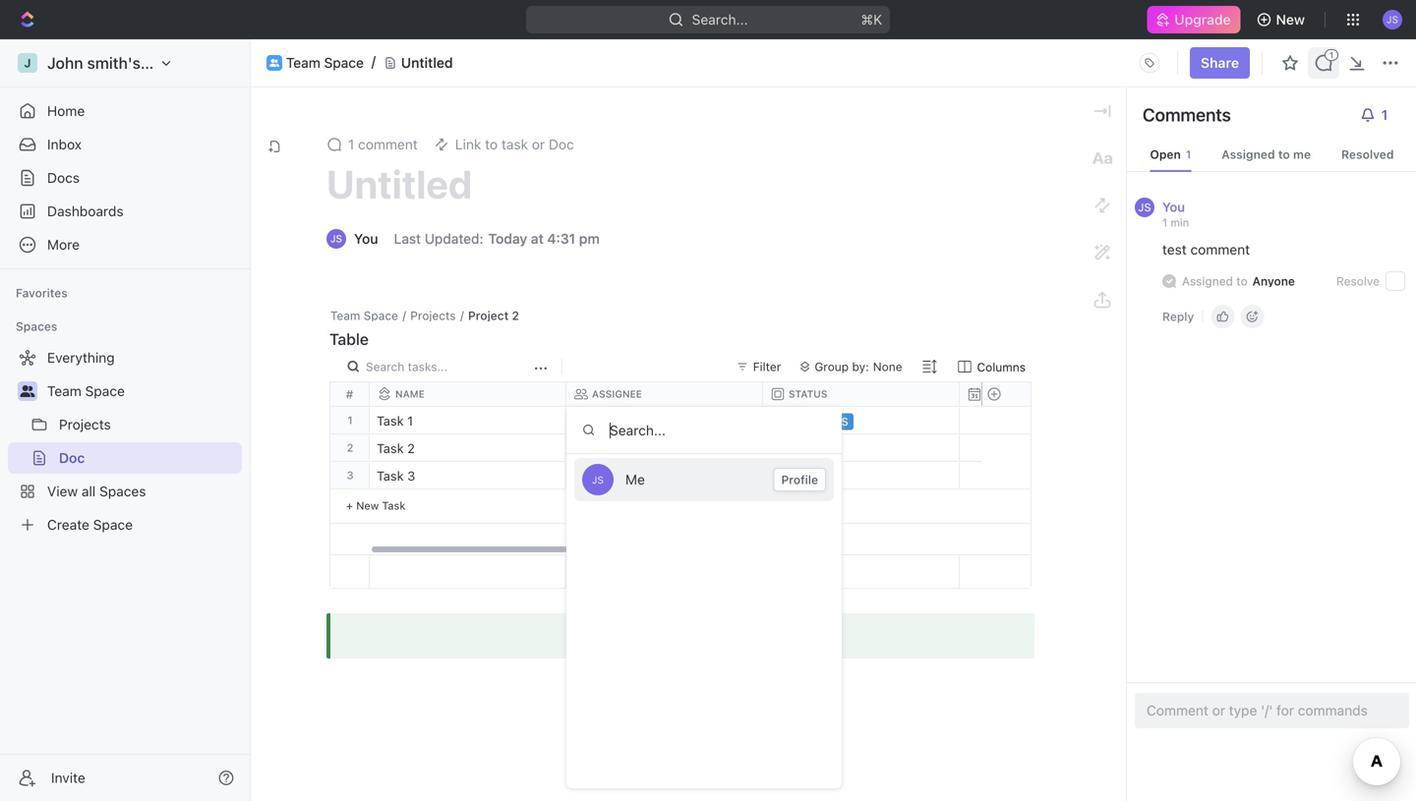 Task type: locate. For each thing, give the bounding box(es) containing it.
1 vertical spatial comment
[[1191, 242, 1251, 258]]

press space to select this row. row containing task 2
[[370, 435, 1354, 462]]

view all spaces link
[[8, 476, 238, 508]]

team for rightmost user group image team space link
[[286, 55, 321, 71]]

inbox link
[[8, 129, 242, 160]]

0 vertical spatial comment
[[358, 136, 418, 152]]

1 to do cell from the top
[[763, 435, 960, 461]]

1 vertical spatial dropdown menu image
[[960, 556, 1156, 588]]

assigned to anyone
[[1182, 274, 1296, 288]]

1 vertical spatial projects
[[59, 417, 111, 433]]

task
[[377, 414, 404, 428], [377, 441, 404, 456], [377, 469, 404, 484], [382, 500, 406, 513]]

0 vertical spatial you
[[1163, 200, 1185, 214]]

3 down the task 2
[[407, 469, 415, 484]]

spaces
[[16, 320, 57, 333], [99, 484, 146, 500]]

new
[[1277, 11, 1305, 28], [356, 500, 379, 513]]

1 horizontal spatial team space link
[[286, 55, 364, 71]]

to do cell
[[763, 435, 960, 461], [763, 462, 960, 489]]

assignee
[[592, 389, 642, 400]]

open 1
[[1150, 148, 1192, 161]]

name column header
[[370, 383, 571, 406]]

status
[[789, 389, 828, 400]]

dropdown menu image
[[1134, 47, 1166, 79], [960, 556, 1156, 588]]

1 vertical spatial do
[[793, 471, 810, 484]]

0 horizontal spatial new
[[356, 500, 379, 513]]

home
[[47, 103, 85, 119]]

doc right or
[[549, 136, 574, 152]]

0 vertical spatial team
[[286, 55, 321, 71]]

comment up assigned to anyone
[[1191, 242, 1251, 258]]

Search tasks... text field
[[366, 353, 529, 381]]

2 left the task 2
[[347, 442, 354, 454]]

space up table in the left of the page
[[364, 309, 398, 323]]

john
[[47, 54, 83, 72]]

0 horizontal spatial team space
[[47, 383, 125, 399]]

space up "1 comment"
[[324, 55, 364, 71]]

0 vertical spatial to do
[[775, 443, 810, 456]]

1 vertical spatial doc
[[59, 450, 85, 466]]

1 horizontal spatial team space
[[286, 55, 364, 71]]

create space link
[[8, 510, 238, 541]]

link
[[455, 136, 481, 152]]

to do cell for task 3
[[763, 462, 960, 489]]

0 horizontal spatial comment
[[358, 136, 418, 152]]

row group
[[331, 407, 370, 524], [370, 407, 1354, 555], [982, 407, 1031, 524]]

0 vertical spatial assigned
[[1222, 148, 1276, 161]]

you
[[1163, 200, 1185, 214], [354, 231, 378, 247]]

workspace
[[145, 54, 226, 72]]

filter button
[[730, 355, 789, 379]]

to for task
[[485, 136, 498, 152]]

you for you
[[354, 231, 378, 247]]

0 vertical spatial new
[[1277, 11, 1305, 28]]

j
[[24, 56, 31, 70]]

team space inside 'tree'
[[47, 383, 125, 399]]

dashboards link
[[8, 196, 242, 227]]

3 row group from the left
[[982, 407, 1031, 524]]

task for task 1
[[377, 414, 404, 428]]

js up 1 "dropdown button"
[[1387, 14, 1399, 25]]

1 horizontal spatial comment
[[1191, 242, 1251, 258]]

space
[[324, 55, 364, 71], [364, 309, 398, 323], [85, 383, 125, 399], [93, 517, 133, 533]]

new right upgrade
[[1277, 11, 1305, 28]]

new task
[[356, 500, 406, 513]]

2 to do from the top
[[775, 471, 810, 484]]

2 right project at the top
[[512, 309, 519, 323]]

to
[[485, 136, 498, 152], [1279, 148, 1291, 161], [1237, 274, 1248, 288], [775, 443, 790, 456], [775, 471, 790, 484]]

team space link for rightmost user group image
[[286, 55, 364, 71]]

0 vertical spatial doc
[[549, 136, 574, 152]]

user group image inside 'tree'
[[20, 386, 35, 397]]

press space to select this row. row containing 2
[[331, 435, 370, 462]]

min
[[1171, 216, 1190, 229]]

tasks...
[[408, 360, 448, 374]]

profile
[[782, 473, 818, 487]]

tree
[[8, 342, 242, 541]]

assignee column header
[[567, 383, 767, 406]]

row
[[370, 383, 1354, 407]]

1 comment
[[348, 136, 418, 152]]

⌘k
[[861, 11, 883, 28]]

assigned
[[1222, 148, 1276, 161], [1182, 274, 1234, 288]]

more
[[47, 237, 80, 253]]

status button
[[763, 388, 960, 401]]

user group image
[[270, 59, 279, 67], [20, 386, 35, 397]]

team space link
[[286, 55, 364, 71], [47, 376, 238, 407]]

1 vertical spatial you
[[354, 231, 378, 247]]

Search... text field
[[567, 407, 842, 454]]

0 horizontal spatial user group image
[[20, 386, 35, 397]]

you inside you 1 min
[[1163, 200, 1185, 214]]

link to task or doc
[[455, 136, 574, 152]]

2 inside the 1 2 3
[[347, 442, 354, 454]]

2 do from the top
[[793, 471, 810, 484]]

none
[[873, 360, 903, 374]]

task down the task 2
[[377, 469, 404, 484]]

to inside dropdown button
[[485, 136, 498, 152]]

task
[[502, 136, 528, 152]]

1 to do from the top
[[775, 443, 810, 456]]

new for new task
[[356, 500, 379, 513]]

0 horizontal spatial projects
[[59, 417, 111, 433]]

0 horizontal spatial team
[[47, 383, 81, 399]]

spaces up the create space link
[[99, 484, 146, 500]]

#
[[346, 388, 354, 401]]

/ up search tasks...
[[403, 309, 406, 323]]

0 vertical spatial untitled
[[401, 55, 453, 71]]

assigned down test comment
[[1182, 274, 1234, 288]]

1 vertical spatial to do
[[775, 471, 810, 484]]

john smith's workspace, , element
[[18, 53, 37, 73]]

sidebar navigation
[[0, 39, 255, 802]]

js
[[1387, 14, 1399, 25], [1139, 201, 1152, 214], [331, 233, 342, 244], [592, 474, 604, 486]]

0 vertical spatial team space link
[[286, 55, 364, 71]]

2 horizontal spatial team
[[331, 309, 360, 323]]

assigned left the me
[[1222, 148, 1276, 161]]

projects inside 'tree'
[[59, 417, 111, 433]]

you up min
[[1163, 200, 1185, 214]]

press space to select this row. row
[[331, 407, 370, 435], [370, 407, 1354, 435], [982, 407, 1031, 435], [331, 435, 370, 462], [370, 435, 1354, 462], [982, 435, 1031, 462], [331, 462, 370, 490], [370, 462, 1354, 490], [982, 462, 1031, 490], [370, 556, 1354, 589], [982, 556, 1031, 589]]

3 left task 3
[[347, 469, 354, 482]]

you left last
[[354, 231, 378, 247]]

comment for 1 comment
[[358, 136, 418, 152]]

team
[[286, 55, 321, 71], [331, 309, 360, 323], [47, 383, 81, 399]]

2 up task 3
[[407, 441, 415, 456]]

task for task 3
[[377, 469, 404, 484]]

0 vertical spatial user group image
[[270, 59, 279, 67]]

0 horizontal spatial spaces
[[16, 320, 57, 333]]

1 horizontal spatial team
[[286, 55, 321, 71]]

1 vertical spatial assigned
[[1182, 274, 1234, 288]]

status column header
[[763, 383, 964, 406]]

js left last
[[331, 233, 342, 244]]

filter
[[753, 360, 781, 374]]

1 horizontal spatial 2
[[407, 441, 415, 456]]

1 vertical spatial new
[[356, 500, 379, 513]]

1 horizontal spatial doc
[[549, 136, 574, 152]]

by:
[[852, 360, 869, 374]]

1 vertical spatial team space link
[[47, 376, 238, 407]]

progress
[[790, 416, 849, 428]]

1 horizontal spatial spaces
[[99, 484, 146, 500]]

1 vertical spatial user group image
[[20, 386, 35, 397]]

task up the task 2
[[377, 414, 404, 428]]

untitled up "1 comment"
[[401, 55, 453, 71]]

assigned for assigned to anyone
[[1182, 274, 1234, 288]]

projects
[[411, 309, 456, 323], [59, 417, 111, 433]]

0 horizontal spatial team space link
[[47, 376, 238, 407]]

3
[[407, 469, 415, 484], [347, 469, 354, 482]]

task for task 2
[[377, 441, 404, 456]]

doc inside sidebar navigation
[[59, 450, 85, 466]]

2 vertical spatial team
[[47, 383, 81, 399]]

team space link for user group image in the 'tree'
[[47, 376, 238, 407]]

do for 3
[[793, 471, 810, 484]]

0 horizontal spatial 2
[[347, 442, 354, 454]]

name button
[[370, 388, 567, 401]]

john smith's workspace
[[47, 54, 226, 72]]

1 vertical spatial team space
[[47, 383, 125, 399]]

new inside grid
[[356, 500, 379, 513]]

2 horizontal spatial 2
[[512, 309, 519, 323]]

resolved
[[1342, 148, 1395, 161]]

/ left project at the top
[[460, 309, 464, 323]]

anyone
[[1253, 274, 1296, 288]]

2
[[512, 309, 519, 323], [407, 441, 415, 456], [347, 442, 354, 454]]

0 vertical spatial projects
[[411, 309, 456, 323]]

0 horizontal spatial doc
[[59, 450, 85, 466]]

2 for 1 2 3
[[347, 442, 354, 454]]

team space
[[286, 55, 364, 71], [47, 383, 125, 399]]

doc up 'view'
[[59, 450, 85, 466]]

spaces down favorites
[[16, 320, 57, 333]]

resolve
[[1337, 274, 1380, 288]]

more button
[[8, 229, 242, 261]]

comment
[[358, 136, 418, 152], [1191, 242, 1251, 258]]

to do for task 2
[[775, 443, 810, 456]]

untitled down "1 comment"
[[327, 161, 472, 207]]

reply
[[1163, 310, 1195, 324]]

1 vertical spatial to do cell
[[763, 462, 960, 489]]

1 horizontal spatial new
[[1277, 11, 1305, 28]]

new down task 3
[[356, 500, 379, 513]]

2 inside team space / projects / project 2 table
[[512, 309, 519, 323]]

1
[[1330, 51, 1334, 60], [1382, 107, 1388, 123], [348, 136, 354, 152], [1186, 148, 1192, 161], [1163, 216, 1168, 229], [407, 414, 413, 428], [348, 414, 353, 427]]

0 horizontal spatial /
[[403, 309, 406, 323]]

new inside new button
[[1277, 11, 1305, 28]]

1 horizontal spatial /
[[460, 309, 464, 323]]

cell
[[567, 407, 763, 434], [960, 407, 1157, 434], [567, 435, 763, 461], [960, 435, 1157, 461], [567, 462, 763, 489], [960, 462, 1157, 489], [567, 556, 763, 588]]

1 do from the top
[[793, 443, 810, 456]]

space inside team space / projects / project 2 table
[[364, 309, 398, 323]]

2 row group from the left
[[370, 407, 1354, 555]]

1 row group from the left
[[331, 407, 370, 524]]

favorites button
[[8, 281, 76, 305]]

projects up tasks...
[[411, 309, 456, 323]]

0 horizontal spatial you
[[354, 231, 378, 247]]

me
[[626, 472, 645, 488]]

1 horizontal spatial you
[[1163, 200, 1185, 214]]

projects up all
[[59, 417, 111, 433]]

tree containing everything
[[8, 342, 242, 541]]

0 vertical spatial spaces
[[16, 320, 57, 333]]

1 vertical spatial spaces
[[99, 484, 146, 500]]

2 to do cell from the top
[[763, 462, 960, 489]]

share
[[1201, 55, 1240, 71]]

0 vertical spatial to do cell
[[763, 435, 960, 461]]

team space for team space link corresponding to user group image in the 'tree'
[[47, 383, 125, 399]]

1 horizontal spatial projects
[[411, 309, 456, 323]]

0 vertical spatial do
[[793, 443, 810, 456]]

/
[[403, 309, 406, 323], [460, 309, 464, 323]]

comment left link
[[358, 136, 418, 152]]

1 button
[[1353, 99, 1402, 131]]

team inside 'tree'
[[47, 383, 81, 399]]

0 vertical spatial team space
[[286, 55, 364, 71]]

to do
[[775, 443, 810, 456], [775, 471, 810, 484]]

comment for test comment
[[1191, 242, 1251, 258]]

all
[[82, 484, 96, 500]]

task down task 1
[[377, 441, 404, 456]]

grid
[[331, 383, 1354, 589]]

to for me
[[1279, 148, 1291, 161]]

do
[[793, 443, 810, 456], [793, 471, 810, 484]]

1 vertical spatial team
[[331, 309, 360, 323]]

grid containing task 1
[[331, 383, 1354, 589]]



Task type: describe. For each thing, give the bounding box(es) containing it.
press space to select this row. row containing task 3
[[370, 462, 1354, 490]]

space down everything link at the left top
[[85, 383, 125, 399]]

1 / from the left
[[403, 309, 406, 323]]

space down view all spaces link
[[93, 517, 133, 533]]

everything
[[47, 350, 115, 366]]

group by: none
[[815, 360, 903, 374]]

today
[[488, 231, 528, 247]]

table
[[330, 330, 369, 349]]

project
[[468, 309, 509, 323]]

press space to select this row. row containing task 1
[[370, 407, 1354, 435]]

new for new
[[1277, 11, 1305, 28]]

team space / projects / project 2 table
[[330, 309, 519, 349]]

in progress
[[775, 416, 849, 428]]

1 2 3
[[347, 414, 354, 482]]

last updated: today at 4:31 pm
[[394, 231, 600, 247]]

docs
[[47, 170, 80, 186]]

in
[[775, 416, 787, 428]]

team for team space link corresponding to user group image in the 'tree'
[[47, 383, 81, 399]]

or
[[532, 136, 545, 152]]

task 3
[[377, 469, 415, 484]]

do for 2
[[793, 443, 810, 456]]

assigned for assigned to me
[[1222, 148, 1276, 161]]

new button
[[1249, 4, 1317, 35]]

task 2
[[377, 441, 415, 456]]

upgrade
[[1175, 11, 1231, 28]]

js left me
[[592, 474, 604, 486]]

test comment
[[1163, 242, 1251, 258]]

everything link
[[8, 342, 238, 374]]

me
[[1294, 148, 1311, 161]]

1 horizontal spatial 3
[[407, 469, 415, 484]]

js button
[[1377, 4, 1409, 35]]

js left you 1 min
[[1139, 201, 1152, 214]]

to do cell for task 2
[[763, 435, 960, 461]]

in progress cell
[[763, 407, 960, 434]]

0 horizontal spatial 3
[[347, 469, 354, 482]]

0 vertical spatial dropdown menu image
[[1134, 47, 1166, 79]]

smith's
[[87, 54, 141, 72]]

1 horizontal spatial user group image
[[270, 59, 279, 67]]

1 inside 'open 1'
[[1186, 148, 1192, 161]]

inbox
[[47, 136, 82, 152]]

press space to select this row. row containing 3
[[331, 462, 370, 490]]

search...
[[692, 11, 748, 28]]

press space to select this row. row containing 1
[[331, 407, 370, 435]]

2 / from the left
[[460, 309, 464, 323]]

last
[[394, 231, 421, 247]]

create
[[47, 517, 89, 533]]

1 inside the 1 2 3
[[348, 414, 353, 427]]

profile button
[[774, 468, 826, 492]]

upgrade link
[[1147, 6, 1241, 33]]

view
[[47, 484, 78, 500]]

projects inside team space / projects / project 2 table
[[411, 309, 456, 323]]

2 for task 2
[[407, 441, 415, 456]]

projects link
[[59, 409, 238, 441]]

invite
[[51, 770, 85, 787]]

favorites
[[16, 286, 68, 300]]

you 1 min
[[1163, 200, 1190, 229]]

1 inside you 1 min
[[1163, 216, 1168, 229]]

to for anyone
[[1237, 274, 1248, 288]]

team inside team space / projects / project 2 table
[[331, 309, 360, 323]]

doc inside dropdown button
[[549, 136, 574, 152]]

test
[[1163, 242, 1187, 258]]

updated:
[[425, 231, 484, 247]]

row group containing 1 2 3
[[331, 407, 370, 524]]

task down task 3
[[382, 500, 406, 513]]

name
[[395, 389, 425, 400]]

assignee button
[[567, 388, 763, 401]]

doc link
[[59, 443, 238, 474]]

tree inside sidebar navigation
[[8, 342, 242, 541]]

assigned to me
[[1222, 148, 1311, 161]]

1 inside "dropdown button"
[[1382, 107, 1388, 123]]

js inside 'dropdown button'
[[1387, 14, 1399, 25]]

task 1
[[377, 414, 413, 428]]

pm
[[579, 231, 600, 247]]

row group containing task 1
[[370, 407, 1354, 555]]

row containing name
[[370, 383, 1354, 407]]

columns button
[[944, 355, 1032, 379]]

1 vertical spatial untitled
[[327, 161, 472, 207]]

anyone button
[[1248, 274, 1296, 288]]

group
[[815, 360, 849, 374]]

dashboards
[[47, 203, 124, 219]]

create space
[[47, 517, 133, 533]]

open
[[1150, 148, 1181, 161]]

comments
[[1143, 104, 1232, 125]]

docs link
[[8, 162, 242, 194]]

at
[[531, 231, 544, 247]]

team space for rightmost user group image team space link
[[286, 55, 364, 71]]

search tasks...
[[366, 360, 448, 374]]

you for you 1 min
[[1163, 200, 1185, 214]]

to do for task 3
[[775, 471, 810, 484]]

search
[[366, 360, 405, 374]]

home link
[[8, 95, 242, 127]]

4:31
[[547, 231, 576, 247]]

columns
[[977, 361, 1026, 374]]

link to task or doc button
[[426, 131, 582, 158]]

view all spaces
[[47, 484, 146, 500]]



Task type: vqa. For each thing, say whether or not it's contained in the screenshot.


